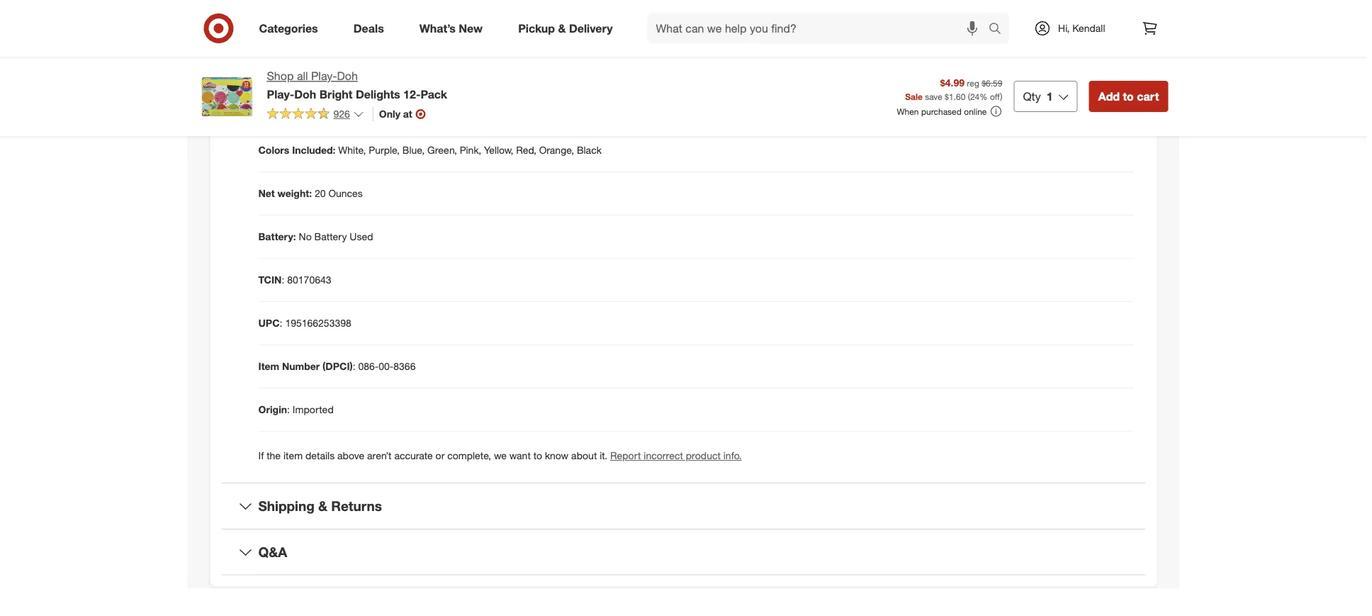 Task type: vqa. For each thing, say whether or not it's contained in the screenshot.


Task type: locate. For each thing, give the bounding box(es) containing it.
1 horizontal spatial &
[[558, 21, 566, 35]]

battery: no battery used
[[258, 231, 373, 243]]

0 vertical spatial &
[[558, 21, 566, 35]]

&
[[558, 21, 566, 35], [318, 498, 328, 514]]

what's
[[420, 21, 456, 35]]

shipping & returns
[[258, 498, 382, 514]]

1 vertical spatial &
[[318, 498, 328, 514]]

imported
[[293, 404, 334, 416]]

new
[[459, 21, 483, 35]]

to inside button
[[1123, 89, 1134, 103]]

What can we help you find? suggestions appear below search field
[[648, 13, 993, 44]]

& right pickup
[[558, 21, 566, 35]]

educational
[[258, 58, 314, 70]]

categories
[[259, 21, 318, 35]]

(
[[968, 91, 971, 102]]

to right want
[[534, 450, 542, 462]]

thinking
[[391, 58, 428, 70]]

play- down shop
[[267, 87, 294, 101]]

sale
[[906, 91, 923, 102]]

tcin
[[258, 274, 282, 286]]

)
[[1001, 91, 1003, 102]]

add to cart button
[[1090, 81, 1169, 112]]

image of play-doh bright delights 12-pack image
[[199, 68, 256, 125]]

delivery
[[569, 21, 613, 35]]

0 horizontal spatial &
[[318, 498, 328, 514]]

when purchased online
[[897, 106, 987, 117]]

$4.99
[[941, 76, 965, 89]]

: left '195166253398'
[[280, 317, 283, 329]]

above
[[338, 450, 365, 462]]

1 vertical spatial to
[[534, 450, 542, 462]]

& left returns
[[318, 498, 328, 514]]

online
[[964, 106, 987, 117]]

0 vertical spatial doh
[[337, 69, 358, 83]]

0 vertical spatial play-
[[311, 69, 337, 83]]

know
[[545, 450, 569, 462]]

yellow,
[[484, 144, 514, 156]]

upc
[[258, 317, 280, 329]]

only
[[379, 108, 401, 120]]

: left imported
[[287, 404, 290, 416]]

1 vertical spatial doh
[[294, 87, 316, 101]]

white,
[[338, 144, 366, 156]]

tool
[[349, 101, 367, 113]]

926
[[334, 108, 350, 120]]

: left 80170643
[[282, 274, 285, 286]]

doh up bright
[[337, 69, 358, 83]]

colors included: white, purple, blue, green, pink, yellow, red, orange, black
[[258, 144, 602, 156]]

pickup & delivery link
[[506, 13, 631, 44]]

product
[[686, 450, 721, 462]]

upc : 195166253398
[[258, 317, 352, 329]]

item number (dpci) : 086-00-8366
[[258, 360, 416, 373]]

delights
[[356, 87, 400, 101]]

educational focus: creative thinking
[[258, 58, 428, 70]]

returns
[[331, 498, 382, 514]]

doh down all
[[294, 87, 316, 101]]

details
[[306, 450, 335, 462]]

to right add
[[1123, 89, 1134, 103]]

pack
[[421, 87, 447, 101]]

warnings:
[[367, 14, 414, 27]]

when
[[897, 106, 919, 117]]

battery
[[315, 231, 347, 243]]

0 vertical spatial to
[[1123, 89, 1134, 103]]

if the item details above aren't accurate or complete, we want to know about it. report incorrect product info.
[[258, 450, 742, 462]]

deals
[[354, 21, 384, 35]]

play-
[[311, 69, 337, 83], [267, 87, 294, 101]]

& for pickup
[[558, 21, 566, 35]]

creative
[[351, 58, 388, 70]]

ounces
[[329, 187, 363, 200]]

q&a button
[[222, 530, 1146, 575]]

we
[[494, 450, 507, 462]]

cart
[[1137, 89, 1160, 103]]

cpsc
[[258, 14, 286, 27]]

& inside dropdown button
[[318, 498, 328, 514]]

play- up bright
[[311, 69, 337, 83]]

hi,
[[1059, 22, 1070, 34]]

includes: sculpting tool
[[258, 101, 367, 113]]

want
[[510, 450, 531, 462]]

1 horizontal spatial to
[[1123, 89, 1134, 103]]

1 vertical spatial play-
[[267, 87, 294, 101]]

green,
[[428, 144, 457, 156]]

if
[[258, 450, 264, 462]]

about
[[572, 450, 597, 462]]

incorrect
[[644, 450, 683, 462]]

1 horizontal spatial play-
[[311, 69, 337, 83]]

or
[[436, 450, 445, 462]]

$4.99 reg $6.59 sale save $ 1.60 ( 24 % off )
[[906, 76, 1003, 102]]

info.
[[724, 450, 742, 462]]

0 horizontal spatial to
[[534, 450, 542, 462]]

80170643
[[287, 274, 331, 286]]

qty
[[1023, 89, 1041, 103]]

: for 195166253398
[[280, 317, 283, 329]]

to
[[1123, 89, 1134, 103], [534, 450, 542, 462]]

save
[[925, 91, 943, 102]]

focus:
[[317, 58, 348, 70]]

aren't
[[367, 450, 392, 462]]

pickup & delivery
[[518, 21, 613, 35]]



Task type: describe. For each thing, give the bounding box(es) containing it.
search button
[[983, 13, 1017, 47]]

battery:
[[258, 231, 296, 243]]

orange,
[[539, 144, 574, 156]]

%
[[980, 91, 988, 102]]

pickup
[[518, 21, 555, 35]]

shop
[[267, 69, 294, 83]]

what's new
[[420, 21, 483, 35]]

all
[[297, 69, 308, 83]]

: for imported
[[287, 404, 290, 416]]

shop all play-doh play-doh bright delights 12-pack
[[267, 69, 447, 101]]

20
[[315, 187, 326, 200]]

1.60
[[949, 91, 966, 102]]

00-
[[379, 360, 394, 373]]

sculpting
[[304, 101, 346, 113]]

origin
[[258, 404, 287, 416]]

search
[[983, 23, 1017, 37]]

weight:
[[278, 187, 312, 200]]

1 horizontal spatial doh
[[337, 69, 358, 83]]

purchased
[[922, 106, 962, 117]]

hi, kendall
[[1059, 22, 1106, 34]]

0 horizontal spatial play-
[[267, 87, 294, 101]]

net weight: 20 ounces
[[258, 187, 363, 200]]

086-
[[358, 360, 379, 373]]

no
[[299, 231, 312, 243]]

item
[[284, 450, 303, 462]]

only at
[[379, 108, 412, 120]]

: left 086-
[[353, 360, 356, 373]]

add to cart
[[1099, 89, 1160, 103]]

red,
[[516, 144, 537, 156]]

colors
[[258, 144, 289, 156]]

complete,
[[448, 450, 491, 462]]

blue,
[[403, 144, 425, 156]]

1
[[1047, 89, 1053, 103]]

the
[[267, 450, 281, 462]]

choking
[[289, 14, 328, 27]]

accurate
[[394, 450, 433, 462]]

reg
[[967, 78, 980, 88]]

195166253398
[[285, 317, 352, 329]]

cpsc choking hazard warnings: choking_hazard_small_parts
[[258, 14, 545, 27]]

used
[[350, 231, 373, 243]]

12-
[[404, 87, 421, 101]]

add
[[1099, 89, 1120, 103]]

categories link
[[247, 13, 336, 44]]

q&a
[[258, 544, 287, 560]]

report incorrect product info. button
[[611, 449, 742, 463]]

number
[[282, 360, 320, 373]]

: for 80170643
[[282, 274, 285, 286]]

pink,
[[460, 144, 482, 156]]

included:
[[292, 144, 336, 156]]

item
[[258, 360, 279, 373]]

0 horizontal spatial doh
[[294, 87, 316, 101]]

926 link
[[267, 107, 364, 123]]

kendall
[[1073, 22, 1106, 34]]

bright
[[320, 87, 353, 101]]

qty 1
[[1023, 89, 1053, 103]]

shipping
[[258, 498, 315, 514]]

what's new link
[[407, 13, 501, 44]]

(dpci)
[[323, 360, 353, 373]]

& for shipping
[[318, 498, 328, 514]]

black
[[577, 144, 602, 156]]

off
[[990, 91, 1001, 102]]

net
[[258, 187, 275, 200]]

24
[[971, 91, 980, 102]]

shipping & returns button
[[222, 484, 1146, 529]]

purple,
[[369, 144, 400, 156]]

includes:
[[258, 101, 301, 113]]

tcin : 80170643
[[258, 274, 331, 286]]

8366
[[394, 360, 416, 373]]

hazard
[[331, 14, 365, 27]]

deals link
[[342, 13, 402, 44]]



